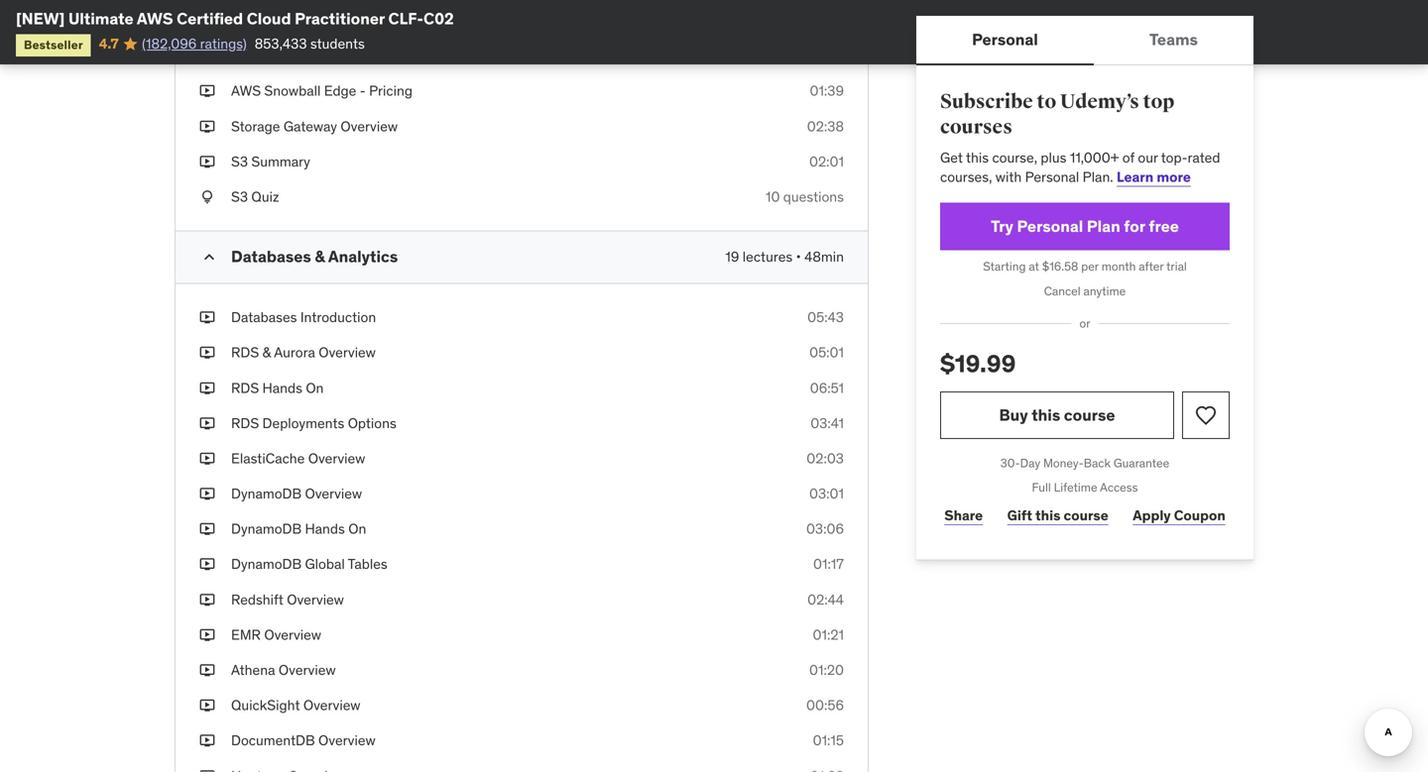 Task type: vqa. For each thing, say whether or not it's contained in the screenshot.


Task type: describe. For each thing, give the bounding box(es) containing it.
for
[[1124, 216, 1145, 236]]

on for dynamodb hands on
[[348, 520, 366, 538]]

hands for rds hands on
[[262, 379, 302, 397]]

aurora
[[274, 344, 315, 362]]

•
[[796, 248, 801, 266]]

aws snowball edge - pricing
[[231, 82, 413, 100]]

starting
[[983, 259, 1026, 274]]

overview for athena overview
[[279, 662, 336, 679]]

introduction
[[300, 309, 376, 326]]

lectures
[[743, 248, 793, 266]]

courses
[[940, 115, 1012, 139]]

rds for rds & aurora overview
[[231, 344, 259, 362]]

rds & aurora overview
[[231, 344, 376, 362]]

02:01
[[809, 153, 844, 170]]

money-
[[1043, 456, 1084, 471]]

free
[[1149, 216, 1179, 236]]

gift this course
[[1007, 507, 1109, 525]]

quiz
[[251, 188, 279, 206]]

course for gift this course
[[1064, 507, 1109, 525]]

lifetime
[[1054, 480, 1097, 496]]

rds hands on
[[231, 379, 324, 397]]

snow for aws snow family overview
[[264, 11, 299, 29]]

plan
[[1087, 216, 1120, 236]]

gateway
[[283, 117, 337, 135]]

dynamodb for dynamodb hands on
[[231, 520, 302, 538]]

try personal plan for free link
[[940, 203, 1230, 250]]

03:41
[[810, 414, 844, 432]]

snowball
[[264, 82, 321, 100]]

practitioner
[[295, 8, 385, 29]]

family for hands
[[302, 47, 342, 65]]

aws for aws snowball edge - pricing
[[231, 82, 261, 100]]

month
[[1102, 259, 1136, 274]]

learn more link
[[1117, 168, 1191, 186]]

xsmall image for aws snow family hands on
[[199, 46, 215, 66]]

11,000+
[[1070, 149, 1119, 166]]

students
[[310, 35, 365, 52]]

48min
[[804, 248, 844, 266]]

our
[[1138, 149, 1158, 166]]

starting at $16.58 per month after trial cancel anytime
[[983, 259, 1187, 299]]

xsmall image for dynamodb global tables
[[199, 555, 215, 575]]

aws for aws snow family overview
[[231, 11, 261, 29]]

per
[[1081, 259, 1099, 274]]

(182,096 ratings)
[[142, 35, 247, 52]]

overview down introduction
[[319, 344, 376, 362]]

2 horizontal spatial on
[[389, 47, 407, 65]]

apply coupon button
[[1129, 496, 1230, 536]]

xsmall image for athena overview
[[199, 661, 215, 680]]

teams
[[1149, 29, 1198, 49]]

& for aurora
[[262, 344, 271, 362]]

databases for databases introduction
[[231, 309, 297, 326]]

s3 summary
[[231, 153, 310, 170]]

s3 for s3 summary
[[231, 153, 248, 170]]

share
[[944, 507, 983, 525]]

or
[[1080, 316, 1090, 331]]

overview for emr overview
[[264, 626, 321, 644]]

01:20
[[809, 662, 844, 679]]

course,
[[992, 149, 1037, 166]]

01:15
[[813, 732, 844, 750]]

snow for aws snow family hands on
[[264, 47, 299, 65]]

top-
[[1161, 149, 1188, 166]]

c02
[[423, 8, 454, 29]]

9 xsmall image from the top
[[199, 767, 215, 773]]

learn
[[1117, 168, 1154, 186]]

dynamodb hands on
[[231, 520, 366, 538]]

anytime
[[1084, 283, 1126, 299]]

aws up (182,096
[[137, 8, 173, 29]]

xsmall image for emr overview
[[199, 626, 215, 645]]

storage
[[231, 117, 280, 135]]

dynamodb global tables
[[231, 556, 388, 573]]

overview for redshift overview
[[287, 591, 344, 609]]

buy
[[999, 405, 1028, 425]]

xsmall image for s3 quiz
[[199, 187, 215, 207]]

05:43
[[807, 309, 844, 326]]

xsmall image for databases introduction
[[199, 308, 215, 327]]

back
[[1084, 456, 1111, 471]]

udemy's
[[1060, 90, 1139, 114]]

19
[[725, 248, 739, 266]]

of
[[1122, 149, 1135, 166]]

share button
[[940, 496, 987, 536]]

databases introduction
[[231, 309, 376, 326]]

19 lectures • 48min
[[725, 248, 844, 266]]

xsmall image for redshift overview
[[199, 590, 215, 610]]

05:01
[[809, 344, 844, 362]]

global
[[305, 556, 345, 573]]

overview for elasticache overview
[[308, 450, 365, 468]]

cancel
[[1044, 283, 1081, 299]]

full
[[1032, 480, 1051, 496]]

02:38
[[807, 117, 844, 135]]

$16.58
[[1042, 259, 1078, 274]]

subscribe to udemy's top courses
[[940, 90, 1174, 139]]

-
[[360, 82, 366, 100]]

clf-
[[388, 8, 423, 29]]

xsmall image for aws snow family overview
[[199, 11, 215, 30]]



Task type: locate. For each thing, give the bounding box(es) containing it.
01:39
[[810, 82, 844, 100]]

access
[[1100, 480, 1138, 496]]

2 snow from the top
[[264, 47, 299, 65]]

overview down redshift overview
[[264, 626, 321, 644]]

1 vertical spatial hands
[[262, 379, 302, 397]]

overview for quicksight overview
[[303, 697, 361, 715]]

1 vertical spatial course
[[1064, 507, 1109, 525]]

0 vertical spatial family
[[302, 11, 342, 29]]

xsmall image for storage gateway overview
[[199, 117, 215, 136]]

1 course from the top
[[1064, 405, 1115, 425]]

edge
[[324, 82, 356, 100]]

2 course from the top
[[1064, 507, 1109, 525]]

2 horizontal spatial hands
[[346, 47, 386, 65]]

xsmall image
[[199, 46, 215, 66], [199, 82, 215, 101], [199, 308, 215, 327], [199, 343, 215, 363], [199, 379, 215, 398], [199, 449, 215, 469], [199, 485, 215, 504], [199, 696, 215, 716], [199, 767, 215, 773]]

dynamodb up redshift
[[231, 556, 302, 573]]

0 vertical spatial personal
[[972, 29, 1038, 49]]

11 xsmall image from the top
[[199, 732, 215, 751]]

personal inside get this course, plus 11,000+ of our top-rated courses, with personal plan.
[[1025, 168, 1079, 186]]

5 xsmall image from the top
[[199, 379, 215, 398]]

overview up students
[[346, 11, 403, 29]]

9 xsmall image from the top
[[199, 626, 215, 645]]

hands up "global"
[[305, 520, 345, 538]]

1 family from the top
[[302, 11, 342, 29]]

aws snow family overview
[[231, 11, 403, 29]]

quicksight overview
[[231, 697, 361, 715]]

athena overview
[[231, 662, 336, 679]]

xsmall image for rds deployments options
[[199, 414, 215, 433]]

overview down quicksight overview at the bottom
[[318, 732, 376, 750]]

8 xsmall image from the top
[[199, 696, 215, 716]]

xsmall image for dynamodb overview
[[199, 485, 215, 504]]

hands
[[346, 47, 386, 65], [262, 379, 302, 397], [305, 520, 345, 538]]

1 vertical spatial dynamodb
[[231, 520, 302, 538]]

6 xsmall image from the top
[[199, 520, 215, 539]]

apply
[[1133, 507, 1171, 525]]

0 vertical spatial course
[[1064, 405, 1115, 425]]

family up 853,433 students
[[302, 11, 342, 29]]

plan.
[[1083, 168, 1113, 186]]

course inside button
[[1064, 405, 1115, 425]]

3 xsmall image from the top
[[199, 152, 215, 172]]

2 vertical spatial on
[[348, 520, 366, 538]]

& left "aurora"
[[262, 344, 271, 362]]

courses,
[[940, 168, 992, 186]]

3 dynamodb from the top
[[231, 556, 302, 573]]

this
[[966, 149, 989, 166], [1032, 405, 1060, 425], [1035, 507, 1061, 525]]

get this course, plus 11,000+ of our top-rated courses, with personal plan.
[[940, 149, 1220, 186]]

personal up $16.58 on the right top of page
[[1017, 216, 1083, 236]]

0 horizontal spatial hands
[[262, 379, 302, 397]]

02:44
[[807, 591, 844, 609]]

get
[[940, 149, 963, 166]]

dynamodb down elasticache
[[231, 485, 302, 503]]

xsmall image for rds hands on
[[199, 379, 215, 398]]

2 xsmall image from the top
[[199, 82, 215, 101]]

options
[[348, 414, 397, 432]]

elasticache
[[231, 450, 305, 468]]

quicksight
[[231, 697, 300, 715]]

1 s3 from the top
[[231, 153, 248, 170]]

rds up elasticache
[[231, 414, 259, 432]]

top
[[1143, 90, 1174, 114]]

0 vertical spatial databases
[[231, 247, 311, 267]]

4.7
[[99, 35, 119, 52]]

dynamodb down dynamodb overview
[[231, 520, 302, 538]]

databases for databases & analytics
[[231, 247, 311, 267]]

hands for dynamodb hands on
[[305, 520, 345, 538]]

aws down [new] ultimate aws certified cloud practitioner clf-c02
[[231, 47, 261, 65]]

03:01
[[809, 485, 844, 503]]

xsmall image for elasticache overview
[[199, 449, 215, 469]]

plus
[[1041, 149, 1067, 166]]

1 vertical spatial personal
[[1025, 168, 1079, 186]]

s3 for s3 quiz
[[231, 188, 248, 206]]

2 databases from the top
[[231, 309, 297, 326]]

03:06
[[806, 520, 844, 538]]

00:56
[[806, 697, 844, 715]]

this inside button
[[1032, 405, 1060, 425]]

rds for rds deployments options
[[231, 414, 259, 432]]

0 horizontal spatial on
[[306, 379, 324, 397]]

emr overview
[[231, 626, 321, 644]]

10 xsmall image from the top
[[199, 661, 215, 680]]

s3 left quiz
[[231, 188, 248, 206]]

xsmall image for rds & aurora overview
[[199, 343, 215, 363]]

athena
[[231, 662, 275, 679]]

course for buy this course
[[1064, 405, 1115, 425]]

emr
[[231, 626, 261, 644]]

xsmall image for quicksight overview
[[199, 696, 215, 716]]

2 family from the top
[[302, 47, 342, 65]]

rated
[[1188, 149, 1220, 166]]

tab list containing personal
[[916, 16, 1254, 65]]

this for get
[[966, 149, 989, 166]]

day
[[1020, 456, 1040, 471]]

0 vertical spatial rds
[[231, 344, 259, 362]]

dynamodb for dynamodb overview
[[231, 485, 302, 503]]

ultimate
[[68, 8, 134, 29]]

documentdb
[[231, 732, 315, 750]]

overview for documentdb overview
[[318, 732, 376, 750]]

snow
[[264, 11, 299, 29], [264, 47, 299, 65]]

elasticache overview
[[231, 450, 365, 468]]

5 xsmall image from the top
[[199, 414, 215, 433]]

aws snow family hands on
[[231, 47, 407, 65]]

xsmall image for aws snowball edge - pricing
[[199, 82, 215, 101]]

2 vertical spatial this
[[1035, 507, 1061, 525]]

course up "back"
[[1064, 405, 1115, 425]]

1 vertical spatial snow
[[264, 47, 299, 65]]

2 vertical spatial rds
[[231, 414, 259, 432]]

1 databases from the top
[[231, 247, 311, 267]]

try personal plan for free
[[991, 216, 1179, 236]]

1 horizontal spatial hands
[[305, 520, 345, 538]]

1 vertical spatial rds
[[231, 379, 259, 397]]

1 vertical spatial s3
[[231, 188, 248, 206]]

overview up 'dynamodb hands on'
[[305, 485, 362, 503]]

0 vertical spatial dynamodb
[[231, 485, 302, 503]]

6 xsmall image from the top
[[199, 449, 215, 469]]

(182,096
[[142, 35, 197, 52]]

1 horizontal spatial &
[[315, 247, 325, 267]]

xsmall image for documentdb overview
[[199, 732, 215, 751]]

1 snow from the top
[[264, 11, 299, 29]]

databases up "aurora"
[[231, 309, 297, 326]]

2 vertical spatial dynamodb
[[231, 556, 302, 573]]

family up aws snowball edge - pricing
[[302, 47, 342, 65]]

analytics
[[328, 247, 398, 267]]

7 xsmall image from the top
[[199, 555, 215, 575]]

databases down quiz
[[231, 247, 311, 267]]

guarantee
[[1114, 456, 1169, 471]]

4 xsmall image from the top
[[199, 343, 215, 363]]

after
[[1139, 259, 1164, 274]]

this for gift
[[1035, 507, 1061, 525]]

853,433
[[255, 35, 307, 52]]

on
[[389, 47, 407, 65], [306, 379, 324, 397], [348, 520, 366, 538]]

personal inside the personal "button"
[[972, 29, 1038, 49]]

aws for aws snow family hands on
[[231, 47, 261, 65]]

overview down -
[[341, 117, 398, 135]]

[new]
[[16, 8, 65, 29]]

wishlist image
[[1194, 404, 1218, 427]]

30-day money-back guarantee full lifetime access
[[1000, 456, 1169, 496]]

deployments
[[262, 414, 344, 432]]

1 xsmall image from the top
[[199, 46, 215, 66]]

buy this course button
[[940, 392, 1174, 439]]

bestseller
[[24, 37, 83, 52]]

tables
[[348, 556, 388, 573]]

on up pricing
[[389, 47, 407, 65]]

01:21
[[813, 626, 844, 644]]

overview up documentdb overview
[[303, 697, 361, 715]]

family for overview
[[302, 11, 342, 29]]

2 xsmall image from the top
[[199, 117, 215, 136]]

on for rds hands on
[[306, 379, 324, 397]]

this inside get this course, plus 11,000+ of our top-rated courses, with personal plan.
[[966, 149, 989, 166]]

[new] ultimate aws certified cloud practitioner clf-c02
[[16, 8, 454, 29]]

aws up the storage
[[231, 82, 261, 100]]

small image
[[199, 248, 219, 267]]

on up the tables
[[348, 520, 366, 538]]

0 vertical spatial s3
[[231, 153, 248, 170]]

gift
[[1007, 507, 1032, 525]]

dynamodb for dynamodb global tables
[[231, 556, 302, 573]]

10
[[766, 188, 780, 206]]

1 vertical spatial on
[[306, 379, 324, 397]]

4 xsmall image from the top
[[199, 187, 215, 207]]

snow up "snowball"
[[264, 47, 299, 65]]

dynamodb overview
[[231, 485, 362, 503]]

2 rds from the top
[[231, 379, 259, 397]]

redshift
[[231, 591, 283, 609]]

s3 quiz
[[231, 188, 279, 206]]

3 xsmall image from the top
[[199, 308, 215, 327]]

02:54
[[807, 47, 844, 65]]

overview up quicksight overview at the bottom
[[279, 662, 336, 679]]

8 xsmall image from the top
[[199, 590, 215, 610]]

more
[[1157, 168, 1191, 186]]

1 dynamodb from the top
[[231, 485, 302, 503]]

course down 'lifetime'
[[1064, 507, 1109, 525]]

xsmall image for dynamodb hands on
[[199, 520, 215, 539]]

0 vertical spatial this
[[966, 149, 989, 166]]

1 rds from the top
[[231, 344, 259, 362]]

& left analytics
[[315, 247, 325, 267]]

rds up rds hands on
[[231, 344, 259, 362]]

this right buy
[[1032, 405, 1060, 425]]

0 vertical spatial hands
[[346, 47, 386, 65]]

hands down "aurora"
[[262, 379, 302, 397]]

01:17
[[813, 556, 844, 573]]

xsmall image
[[199, 11, 215, 30], [199, 117, 215, 136], [199, 152, 215, 172], [199, 187, 215, 207], [199, 414, 215, 433], [199, 520, 215, 539], [199, 555, 215, 575], [199, 590, 215, 610], [199, 626, 215, 645], [199, 661, 215, 680], [199, 732, 215, 751]]

personal inside try personal plan for free link
[[1017, 216, 1083, 236]]

0 vertical spatial on
[[389, 47, 407, 65]]

s3 up s3 quiz
[[231, 153, 248, 170]]

1 vertical spatial family
[[302, 47, 342, 65]]

aws up ratings)
[[231, 11, 261, 29]]

hands up -
[[346, 47, 386, 65]]

try
[[991, 216, 1014, 236]]

personal down plus at the top of page
[[1025, 168, 1079, 186]]

2 s3 from the top
[[231, 188, 248, 206]]

2 vertical spatial personal
[[1017, 216, 1083, 236]]

7 xsmall image from the top
[[199, 485, 215, 504]]

storage gateway overview
[[231, 117, 398, 135]]

personal up "subscribe" on the right
[[972, 29, 1038, 49]]

rds down rds & aurora overview
[[231, 379, 259, 397]]

gift this course link
[[1003, 496, 1113, 536]]

with
[[996, 168, 1022, 186]]

3 rds from the top
[[231, 414, 259, 432]]

subscribe
[[940, 90, 1033, 114]]

this for buy
[[1032, 405, 1060, 425]]

to
[[1037, 90, 1056, 114]]

0 vertical spatial snow
[[264, 11, 299, 29]]

apply coupon
[[1133, 507, 1226, 525]]

1 vertical spatial databases
[[231, 309, 297, 326]]

teams button
[[1094, 16, 1254, 63]]

853,433 students
[[255, 35, 365, 52]]

questions
[[783, 188, 844, 206]]

$19.99
[[940, 349, 1016, 379]]

rds for rds hands on
[[231, 379, 259, 397]]

1 horizontal spatial on
[[348, 520, 366, 538]]

this right gift on the bottom right
[[1035, 507, 1061, 525]]

overview down rds deployments options at the bottom of page
[[308, 450, 365, 468]]

xsmall image for s3 summary
[[199, 152, 215, 172]]

redshift overview
[[231, 591, 344, 609]]

2 vertical spatial hands
[[305, 520, 345, 538]]

summary
[[251, 153, 310, 170]]

snow up 853,433
[[264, 11, 299, 29]]

1 vertical spatial this
[[1032, 405, 1060, 425]]

2 dynamodb from the top
[[231, 520, 302, 538]]

trial
[[1166, 259, 1187, 274]]

10 questions
[[766, 188, 844, 206]]

1 xsmall image from the top
[[199, 11, 215, 30]]

on up rds deployments options at the bottom of page
[[306, 379, 324, 397]]

overview down dynamodb global tables
[[287, 591, 344, 609]]

0 horizontal spatial &
[[262, 344, 271, 362]]

0 vertical spatial &
[[315, 247, 325, 267]]

this up "courses,"
[[966, 149, 989, 166]]

1 vertical spatial &
[[262, 344, 271, 362]]

personal button
[[916, 16, 1094, 63]]

rds
[[231, 344, 259, 362], [231, 379, 259, 397], [231, 414, 259, 432]]

&
[[315, 247, 325, 267], [262, 344, 271, 362]]

overview for dynamodb overview
[[305, 485, 362, 503]]

learn more
[[1117, 168, 1191, 186]]

& for analytics
[[315, 247, 325, 267]]

pricing
[[369, 82, 413, 100]]

tab list
[[916, 16, 1254, 65]]



